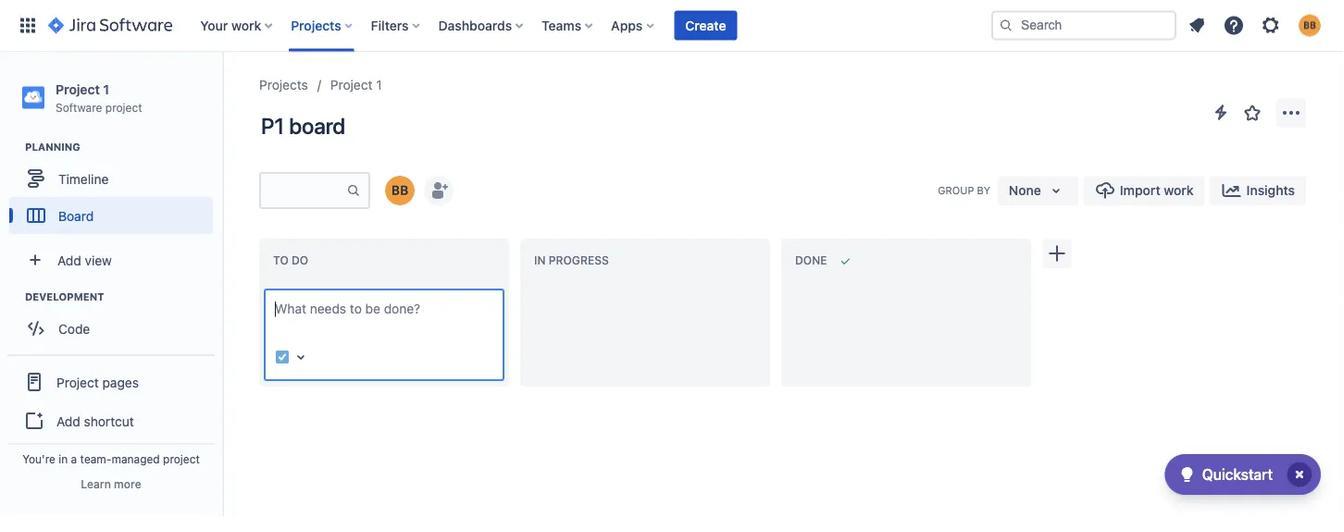 Task type: locate. For each thing, give the bounding box(es) containing it.
in progress
[[534, 254, 609, 267]]

1 up timeline link
[[103, 81, 109, 97]]

learn
[[81, 478, 111, 491]]

task image
[[275, 350, 290, 365]]

quickstart button
[[1165, 454, 1321, 495]]

work right import
[[1164, 183, 1194, 198]]

timeline
[[58, 171, 109, 186]]

your work
[[200, 18, 261, 33]]

development
[[25, 291, 104, 303]]

apps button
[[606, 11, 661, 40]]

your
[[200, 18, 228, 33]]

projects
[[291, 18, 341, 33], [259, 77, 308, 93]]

project pages link
[[7, 362, 215, 403]]

1
[[376, 77, 382, 93], [103, 81, 109, 97]]

banner containing your work
[[0, 0, 1343, 52]]

apps
[[611, 18, 643, 33]]

add view
[[57, 253, 112, 268]]

0 vertical spatial project
[[105, 101, 142, 114]]

teams button
[[536, 11, 600, 40]]

1 vertical spatial add
[[56, 414, 80, 429]]

1 horizontal spatial 1
[[376, 77, 382, 93]]

project right managed
[[163, 453, 200, 466]]

by
[[977, 184, 990, 196]]

banner
[[0, 0, 1343, 52]]

search image
[[999, 18, 1014, 33]]

0 vertical spatial projects
[[291, 18, 341, 33]]

shortcut
[[84, 414, 134, 429]]

none
[[1009, 183, 1041, 198]]

project up 'software'
[[56, 81, 100, 97]]

add for add shortcut
[[56, 414, 80, 429]]

work inside "link"
[[1164, 183, 1194, 198]]

1 vertical spatial work
[[1164, 183, 1194, 198]]

do
[[292, 254, 308, 267]]

1 horizontal spatial work
[[1164, 183, 1194, 198]]

insights button
[[1209, 176, 1306, 205]]

dismiss quickstart image
[[1285, 460, 1314, 490]]

project inside project 1 software project
[[56, 81, 100, 97]]

project for project 1
[[330, 77, 373, 93]]

1 inside project 1 software project
[[103, 81, 109, 97]]

0 horizontal spatial 1
[[103, 81, 109, 97]]

sidebar navigation image
[[202, 74, 243, 111]]

projects up p1
[[259, 77, 308, 93]]

project inside group
[[56, 375, 99, 390]]

quickstart
[[1202, 466, 1273, 484]]

project 1 link
[[330, 74, 382, 96]]

dashboards
[[438, 18, 512, 33]]

1 horizontal spatial project
[[163, 453, 200, 466]]

to
[[273, 254, 289, 267]]

dashboards button
[[433, 11, 531, 40]]

project inside project 1 software project
[[105, 101, 142, 114]]

project
[[105, 101, 142, 114], [163, 453, 200, 466]]

your profile and settings image
[[1299, 14, 1321, 37]]

create
[[685, 18, 726, 33]]

board link
[[9, 197, 213, 234]]

code
[[58, 321, 90, 336]]

projects inside popup button
[[291, 18, 341, 33]]

work right the your
[[231, 18, 261, 33]]

to do
[[273, 254, 308, 267]]

your work button
[[195, 11, 280, 40]]

0 vertical spatial work
[[231, 18, 261, 33]]

group
[[7, 355, 215, 486]]

planning group
[[9, 140, 221, 240]]

Search field
[[991, 11, 1176, 40]]

project up board
[[330, 77, 373, 93]]

add shortcut button
[[7, 403, 215, 440]]

create column image
[[1046, 243, 1068, 265]]

import work
[[1120, 183, 1194, 198]]

work inside dropdown button
[[231, 18, 261, 33]]

work
[[231, 18, 261, 33], [1164, 183, 1194, 198]]

project for project pages
[[56, 375, 99, 390]]

1 down filters
[[376, 77, 382, 93]]

project pages
[[56, 375, 139, 390]]

planning image
[[3, 136, 25, 158]]

in
[[59, 453, 68, 466]]

board
[[58, 208, 94, 223]]

add left view
[[57, 253, 81, 268]]

pages
[[102, 375, 139, 390]]

0 horizontal spatial work
[[231, 18, 261, 33]]

0 horizontal spatial project
[[105, 101, 142, 114]]

jira software image
[[48, 14, 172, 37], [48, 14, 172, 37]]

p1
[[261, 113, 284, 139]]

add up in
[[56, 414, 80, 429]]

1 vertical spatial project
[[163, 453, 200, 466]]

board
[[289, 113, 345, 139]]

projects link
[[259, 74, 308, 96]]

project right 'software'
[[105, 101, 142, 114]]

add
[[57, 253, 81, 268], [56, 414, 80, 429]]

automations menu button icon image
[[1210, 101, 1232, 124]]

add inside button
[[56, 414, 80, 429]]

planning
[[25, 141, 80, 153]]

in
[[534, 254, 546, 267]]

view
[[85, 253, 112, 268]]

add inside popup button
[[57, 253, 81, 268]]

project up add shortcut
[[56, 375, 99, 390]]

project
[[330, 77, 373, 93], [56, 81, 100, 97], [56, 375, 99, 390]]

0 vertical spatial add
[[57, 253, 81, 268]]

1 vertical spatial projects
[[259, 77, 308, 93]]

projects up projects link
[[291, 18, 341, 33]]



Task type: vqa. For each thing, say whether or not it's contained in the screenshot.
FIND OUT WHAT'S CHANGED IN JIRA at bottom right
no



Task type: describe. For each thing, give the bounding box(es) containing it.
Search this board text field
[[261, 174, 346, 207]]

more image
[[1280, 102, 1302, 124]]

software
[[56, 101, 102, 114]]

project 1
[[330, 77, 382, 93]]

managed
[[111, 453, 160, 466]]

development group
[[9, 290, 221, 353]]

teams
[[542, 18, 581, 33]]

filters button
[[365, 11, 427, 40]]

work for import work
[[1164, 183, 1194, 198]]

What needs to be done? - Press the "Enter" key to submit or the "Escape" key to cancel. text field
[[275, 300, 493, 337]]

filters
[[371, 18, 409, 33]]

check image
[[1176, 464, 1198, 486]]

p1 board
[[261, 113, 345, 139]]

project for project 1 software project
[[56, 81, 100, 97]]

projects for projects popup button
[[291, 18, 341, 33]]

help image
[[1223, 14, 1245, 37]]

import image
[[1094, 180, 1116, 202]]

notifications image
[[1186, 14, 1208, 37]]

import work link
[[1083, 176, 1205, 205]]

done
[[795, 254, 827, 267]]

work for your work
[[231, 18, 261, 33]]

1 for project 1 software project
[[103, 81, 109, 97]]

appswitcher icon image
[[17, 14, 39, 37]]

add shortcut
[[56, 414, 134, 429]]

group by
[[938, 184, 990, 196]]

you're
[[22, 453, 55, 466]]

create button
[[674, 11, 737, 40]]

a
[[71, 453, 77, 466]]

star p1 board image
[[1241, 102, 1263, 124]]

more
[[114, 478, 141, 491]]

code link
[[9, 310, 213, 347]]

projects button
[[285, 11, 360, 40]]

add for add view
[[57, 253, 81, 268]]

1 for project 1
[[376, 77, 382, 93]]

import
[[1120, 183, 1160, 198]]

learn more button
[[81, 477, 141, 492]]

project 1 software project
[[56, 81, 142, 114]]

projects for projects link
[[259, 77, 308, 93]]

timeline link
[[9, 160, 213, 197]]

team-
[[80, 453, 112, 466]]

add view button
[[11, 242, 211, 279]]

none button
[[998, 176, 1078, 205]]

insights
[[1246, 183, 1295, 198]]

you're in a team-managed project
[[22, 453, 200, 466]]

bob builder image
[[385, 176, 415, 205]]

add people image
[[428, 180, 450, 202]]

settings image
[[1260, 14, 1282, 37]]

development image
[[3, 286, 25, 308]]

group containing project pages
[[7, 355, 215, 486]]

group
[[938, 184, 974, 196]]

primary element
[[11, 0, 991, 51]]

learn more
[[81, 478, 141, 491]]

insights image
[[1221, 180, 1243, 202]]

progress
[[549, 254, 609, 267]]



